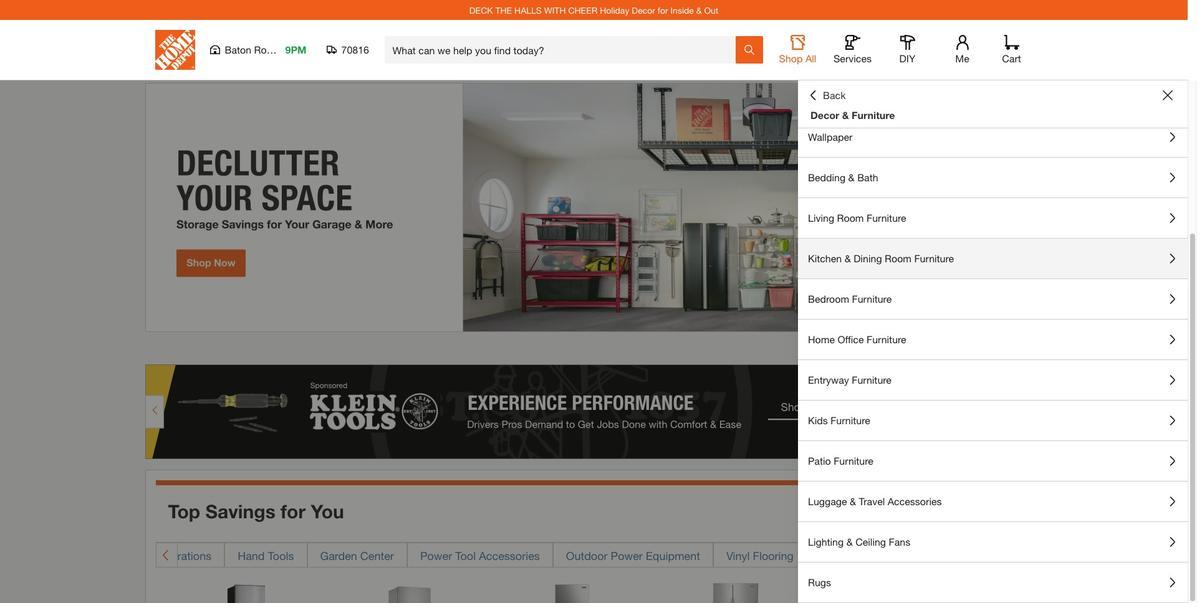 Task type: locate. For each thing, give the bounding box(es) containing it.
lighting & ceiling fans
[[808, 536, 910, 548]]

& down the back
[[842, 109, 849, 121]]

furniture inside patio furniture button
[[834, 455, 873, 467]]

vinyl flooring button
[[713, 543, 807, 568]]

& left out
[[696, 5, 702, 15]]

bedroom furniture
[[808, 293, 892, 305]]

power right outdoor
[[611, 549, 643, 563]]

furniture inside the kids furniture "button"
[[831, 415, 870, 426]]

bedroom furniture button
[[798, 279, 1188, 319]]

& left the dining
[[845, 252, 851, 264]]

& for kitchen
[[845, 252, 851, 264]]

room right the dining
[[885, 252, 911, 264]]

baton
[[225, 44, 251, 55]]

rugs
[[808, 577, 831, 589]]

0 horizontal spatial tool
[[455, 549, 476, 563]]

drawer close image
[[1163, 90, 1173, 100]]

top
[[168, 500, 200, 523]]

patio
[[808, 455, 831, 467]]

kids furniture button
[[798, 401, 1188, 441]]

outdoor power equipment button
[[553, 543, 713, 568]]

deck the halls with cheer holiday decor for inside & out
[[469, 5, 718, 15]]

1 vertical spatial room
[[885, 252, 911, 264]]

kids
[[808, 415, 828, 426]]

you
[[311, 500, 344, 523]]

luggage & travel accessories
[[808, 496, 942, 507]]

&
[[696, 5, 702, 15], [842, 109, 849, 121], [848, 171, 855, 183], [845, 252, 851, 264], [850, 496, 856, 507], [846, 536, 853, 548]]

& for bedding
[[848, 171, 855, 183]]

21.0 cu. ft. bottom freezer refrigerator in fingerprint resistant stainless steel, standard depth energy star image
[[1015, 580, 1108, 603]]

70816
[[341, 44, 369, 55]]

0 horizontal spatial power
[[420, 549, 452, 563]]

0 horizontal spatial decor
[[632, 5, 655, 15]]

for
[[658, 5, 668, 15], [281, 500, 306, 523]]

luggage
[[808, 496, 847, 507]]

vinyl flooring
[[726, 549, 794, 563]]

for left inside
[[658, 5, 668, 15]]

power tool accessories button
[[407, 543, 553, 568]]

0 vertical spatial accessories
[[888, 496, 942, 507]]

0 vertical spatial room
[[837, 212, 864, 224]]

tool
[[455, 549, 476, 563], [820, 549, 840, 563]]

the
[[495, 5, 512, 15]]

hand tools
[[238, 549, 294, 563]]

with
[[544, 5, 566, 15]]

& up tool storage
[[846, 536, 853, 548]]

2 tool from the left
[[820, 549, 840, 563]]

feedback link image
[[1180, 211, 1197, 278]]

patio furniture
[[808, 455, 873, 467]]

1 horizontal spatial for
[[658, 5, 668, 15]]

& for luggage
[[850, 496, 856, 507]]

refrigerators button
[[940, 543, 1037, 568]]

room inside button
[[885, 252, 911, 264]]

1 horizontal spatial accessories
[[888, 496, 942, 507]]

patio furniture button
[[798, 441, 1188, 481]]

outdoor power equipment
[[566, 549, 700, 563]]

0 horizontal spatial room
[[837, 212, 864, 224]]

me button
[[942, 35, 982, 65]]

vinyl
[[726, 549, 750, 563]]

room right living
[[837, 212, 864, 224]]

36 in. 24.9 cu. ft. side by side refrigerator in fingerprint resistant stainless steel image
[[689, 580, 782, 603]]

& left travel
[[850, 496, 856, 507]]

garden center
[[320, 549, 394, 563]]

furniture inside bedroom furniture button
[[852, 293, 892, 305]]

ceiling
[[855, 536, 886, 548]]

bedding
[[808, 171, 845, 183]]

garden center button
[[307, 543, 407, 568]]

accessories
[[888, 496, 942, 507], [479, 549, 540, 563]]

entryway
[[808, 374, 849, 386]]

inside
[[671, 5, 694, 15]]

power up 18.7 cu. ft. bottom freezer refrigerator in stainless steel image
[[420, 549, 452, 563]]

1 horizontal spatial decor
[[810, 109, 839, 121]]

1 horizontal spatial tool
[[820, 549, 840, 563]]

garden
[[320, 549, 357, 563]]

power
[[420, 549, 452, 563], [611, 549, 643, 563]]

bedding & bath button
[[798, 158, 1188, 198]]

all
[[805, 52, 816, 64]]

decor right the holiday
[[632, 5, 655, 15]]

diy button
[[887, 35, 927, 65]]

kitchen & dining room furniture
[[808, 252, 954, 264]]

1 horizontal spatial power
[[611, 549, 643, 563]]

What can we help you find today? search field
[[392, 37, 735, 63]]

room
[[837, 212, 864, 224], [885, 252, 911, 264]]

refrigerators
[[953, 549, 1024, 563]]

tools
[[268, 549, 294, 563]]

entryway furniture button
[[798, 360, 1188, 400]]

center
[[360, 549, 394, 563]]

room inside button
[[837, 212, 864, 224]]

1 tool from the left
[[455, 549, 476, 563]]

diy
[[899, 52, 915, 64]]

1 vertical spatial accessories
[[479, 549, 540, 563]]

& left bath on the top of the page
[[848, 171, 855, 183]]

furniture inside living room furniture button
[[867, 212, 906, 224]]

decor down mirrors
[[810, 109, 839, 121]]

18.7 cu. ft. bottom freezer refrigerator in stainless steel image
[[363, 580, 456, 603]]

1 vertical spatial for
[[281, 500, 306, 523]]

out
[[704, 5, 718, 15]]

wallpaper
[[808, 131, 853, 143]]

for left you
[[281, 500, 306, 523]]

bedding & bath
[[808, 171, 878, 183]]

1 horizontal spatial room
[[885, 252, 911, 264]]

lighting & ceiling fans button
[[798, 522, 1188, 562]]



Task type: describe. For each thing, give the bounding box(es) containing it.
the home depot logo image
[[155, 30, 195, 70]]

70816 button
[[326, 44, 369, 56]]

mirrors
[[808, 90, 839, 102]]

lighting
[[808, 536, 844, 548]]

back
[[823, 89, 846, 101]]

equipment
[[646, 549, 700, 563]]

hand
[[238, 549, 265, 563]]

decorations
[[151, 549, 211, 563]]

shop all button
[[778, 35, 818, 65]]

living room furniture button
[[798, 198, 1188, 238]]

fans
[[889, 536, 910, 548]]

bedroom
[[808, 293, 849, 305]]

deck
[[469, 5, 493, 15]]

holiday
[[600, 5, 629, 15]]

img for declutter your space storage savings for your garage & more image
[[145, 83, 1043, 332]]

rouge
[[254, 44, 283, 55]]

flooring
[[753, 549, 794, 563]]

kitchen
[[808, 252, 842, 264]]

services button
[[833, 35, 873, 65]]

tool storage
[[820, 549, 883, 563]]

dining
[[854, 252, 882, 264]]

shop all
[[779, 52, 816, 64]]

back arrow image
[[161, 549, 172, 561]]

furniture inside entryway furniture button
[[852, 374, 891, 386]]

0 horizontal spatial for
[[281, 500, 306, 523]]

office
[[838, 334, 864, 345]]

christmas
[[97, 549, 148, 563]]

cart
[[1002, 52, 1021, 64]]

bath
[[857, 171, 878, 183]]

back button
[[808, 89, 846, 102]]

luggage & travel accessories button
[[798, 482, 1188, 522]]

2 power from the left
[[611, 549, 643, 563]]

home office furniture button
[[798, 320, 1188, 360]]

1 power from the left
[[420, 549, 452, 563]]

christmas decorations button
[[84, 543, 225, 568]]

home
[[808, 334, 835, 345]]

christmas decorations
[[97, 549, 211, 563]]

living
[[808, 212, 834, 224]]

furniture inside home office furniture button
[[867, 334, 906, 345]]

0 horizontal spatial accessories
[[479, 549, 540, 563]]

savings
[[205, 500, 275, 523]]

7.1 cu. ft. top freezer refrigerator in stainless steel look image
[[200, 580, 293, 603]]

rugs button
[[798, 563, 1188, 603]]

9pm
[[285, 44, 306, 55]]

cart link
[[998, 35, 1025, 65]]

outdoor
[[566, 549, 608, 563]]

& for lighting
[[846, 536, 853, 548]]

tool storage button
[[807, 543, 896, 568]]

mirrors button
[[798, 77, 1188, 117]]

kids furniture
[[808, 415, 870, 426]]

home office furniture
[[808, 334, 906, 345]]

services
[[834, 52, 872, 64]]

decor & furniture
[[810, 109, 895, 121]]

living room furniture
[[808, 212, 906, 224]]

0 vertical spatial for
[[658, 5, 668, 15]]

& for decor
[[842, 109, 849, 121]]

hand tools button
[[225, 543, 307, 568]]

furniture inside kitchen & dining room furniture button
[[914, 252, 954, 264]]

deck the halls with cheer holiday decor for inside & out link
[[469, 5, 718, 15]]

wallpaper button
[[798, 117, 1188, 157]]

entryway furniture
[[808, 374, 891, 386]]

power tool accessories
[[420, 549, 540, 563]]

kitchen & dining room furniture button
[[798, 239, 1188, 279]]

1 vertical spatial decor
[[810, 109, 839, 121]]

storage
[[843, 549, 883, 563]]

tile
[[909, 549, 927, 563]]

0 vertical spatial decor
[[632, 5, 655, 15]]

shop
[[779, 52, 803, 64]]

cheer
[[568, 5, 597, 15]]

top savings for you
[[168, 500, 344, 523]]

baton rouge 9pm
[[225, 44, 306, 55]]

7.3 cu. ft. 2-door mini fridge in platinum steel with freezer image
[[526, 580, 619, 603]]

tile button
[[896, 543, 940, 568]]

17.7 cu. ft. bottom freezer refrigerator in fingerprint resistant stainless steel, counter depth image
[[852, 580, 945, 603]]



Task type: vqa. For each thing, say whether or not it's contained in the screenshot.
DECOR & FURNITURE
yes



